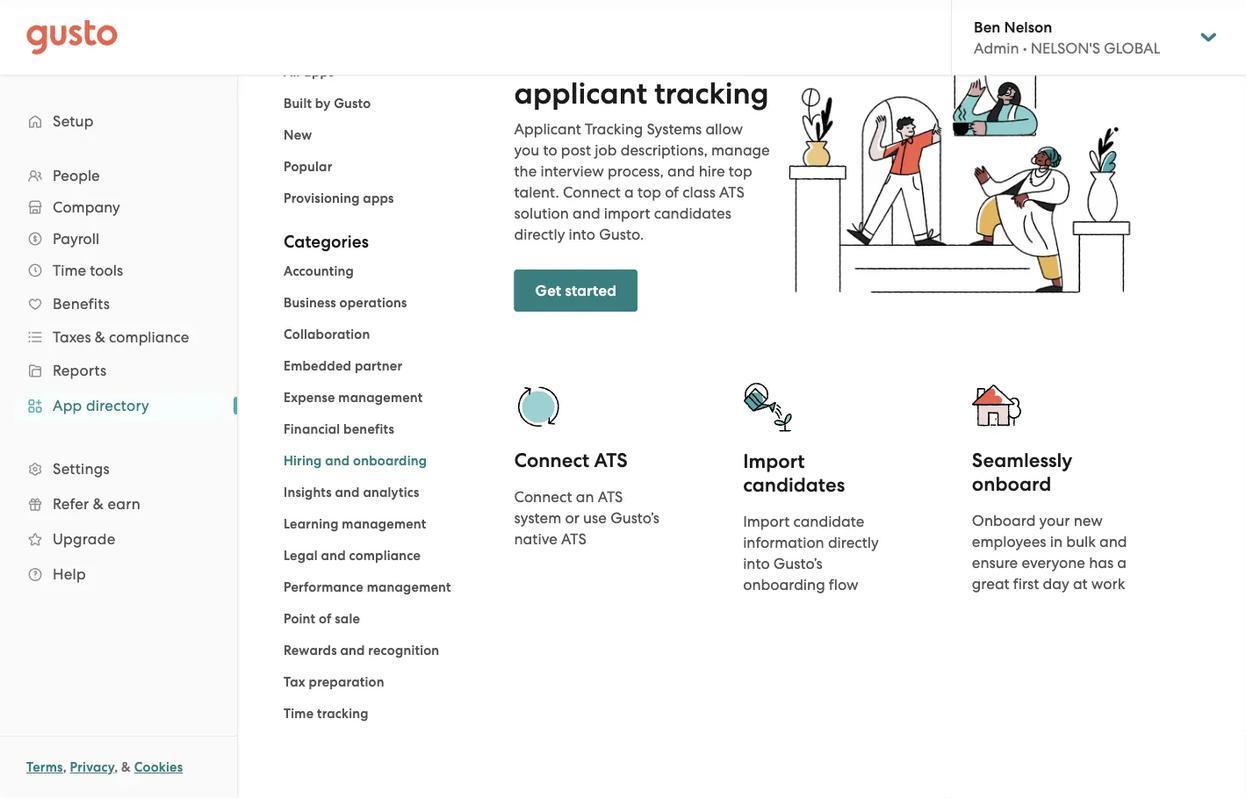 Task type: locate. For each thing, give the bounding box(es) containing it.
list
[[284, 61, 488, 209], [0, 160, 237, 592], [284, 261, 488, 725]]

help link
[[18, 559, 220, 590]]

analytics
[[363, 485, 420, 501]]

1 horizontal spatial candidates
[[743, 474, 845, 497]]

import candidate information directly into gusto's onboarding flow
[[743, 513, 879, 594]]

hiring inside list
[[284, 453, 322, 469]]

& left cookies button
[[121, 760, 131, 776]]

import up information
[[743, 513, 790, 531]]

2 , from the left
[[114, 760, 118, 776]]

& for earn
[[93, 495, 104, 513]]

1 vertical spatial directly
[[828, 534, 879, 552]]

0 vertical spatial of
[[665, 184, 679, 201]]

and up the tracking
[[606, 41, 661, 76]]

learning management link
[[284, 516, 426, 532]]

seamlessly onboard
[[972, 449, 1073, 496]]

2 vertical spatial management
[[367, 580, 451, 596]]

2 import from the top
[[743, 513, 790, 531]]

business
[[284, 295, 336, 311]]

0 vertical spatial a
[[625, 184, 634, 201]]

candidates up candidate
[[743, 474, 845, 497]]

1 vertical spatial management
[[342, 516, 426, 532]]

time tools button
[[18, 255, 220, 286]]

0 vertical spatial &
[[95, 328, 105, 346]]

import candidates
[[743, 450, 845, 497]]

to
[[543, 141, 557, 159]]

categories
[[284, 232, 369, 252]]

connect up 'system'
[[514, 488, 572, 506]]

tracking up the allow
[[655, 76, 769, 112]]

0 vertical spatial apps
[[303, 64, 334, 80]]

time down tax
[[284, 706, 314, 722]]

apps for all apps
[[303, 64, 334, 80]]

people
[[53, 167, 100, 184]]

import up candidate
[[743, 450, 805, 473]]

& left earn
[[93, 495, 104, 513]]

reports
[[53, 362, 107, 379]]

0 horizontal spatial ,
[[63, 760, 67, 776]]

connect inside connect an ats system or use gusto's native ats
[[514, 488, 572, 506]]

&
[[95, 328, 105, 346], [93, 495, 104, 513], [121, 760, 131, 776]]

apps right provisioning
[[363, 191, 394, 206]]

nelson
[[1004, 18, 1053, 36]]

compliance up performance management link
[[349, 548, 421, 564]]

performance management link
[[284, 580, 451, 596]]

hiring for applicant
[[514, 41, 599, 76]]

0 vertical spatial connect
[[563, 184, 621, 201]]

privacy
[[70, 760, 114, 776]]

of left the "sale"
[[319, 611, 332, 627]]

0 vertical spatial time
[[53, 262, 86, 279]]

0 horizontal spatial candidates
[[654, 205, 732, 222]]

top down process,
[[638, 184, 661, 201]]

and right legal
[[321, 548, 346, 564]]

hiring up insights
[[284, 453, 322, 469]]

import for import candidate information directly into gusto's onboarding flow
[[743, 513, 790, 531]]

hiring up the applicant
[[514, 41, 599, 76]]

1 horizontal spatial tracking
[[655, 76, 769, 112]]

0 horizontal spatial top
[[638, 184, 661, 201]]

day
[[1043, 575, 1070, 593]]

hiring for onboarding
[[284, 453, 322, 469]]

gusto navigation element
[[0, 76, 237, 620]]

compliance for legal and compliance
[[349, 548, 421, 564]]

1 vertical spatial a
[[1118, 554, 1127, 572]]

ben nelson admin • nelson's global
[[974, 18, 1161, 57]]

accounting link
[[284, 263, 354, 279]]

directly down candidate
[[828, 534, 879, 552]]

at
[[1073, 575, 1088, 593]]

& for compliance
[[95, 328, 105, 346]]

compliance inside the taxes & compliance dropdown button
[[109, 328, 189, 346]]

a up import
[[625, 184, 634, 201]]

1 vertical spatial compliance
[[349, 548, 421, 564]]

1 vertical spatial into
[[743, 555, 770, 573]]

into left 'gusto.'
[[569, 226, 596, 243]]

refer
[[53, 495, 89, 513]]

0 horizontal spatial apps
[[303, 64, 334, 80]]

0 vertical spatial directly
[[514, 226, 565, 243]]

onboarding inside "import candidate information directly into gusto's onboarding flow"
[[743, 576, 825, 594]]

directly down solution in the top of the page
[[514, 226, 565, 243]]

, left "cookies"
[[114, 760, 118, 776]]

1 horizontal spatial ,
[[114, 760, 118, 776]]

0 horizontal spatial a
[[625, 184, 634, 201]]

learning management
[[284, 516, 426, 532]]

1 vertical spatial gusto's
[[774, 555, 823, 573]]

1 vertical spatial tracking
[[317, 706, 369, 722]]

1 vertical spatial time
[[284, 706, 314, 722]]

a right has
[[1118, 554, 1127, 572]]

management down partner
[[338, 390, 423, 406]]

rewards
[[284, 643, 337, 659]]

gusto
[[334, 96, 371, 112]]

compliance
[[109, 328, 189, 346], [349, 548, 421, 564]]

0 vertical spatial import
[[743, 450, 805, 473]]

embedded partner link
[[284, 358, 402, 374]]

1 vertical spatial &
[[93, 495, 104, 513]]

connect
[[563, 184, 621, 201], [514, 449, 590, 472], [514, 488, 572, 506]]

of
[[665, 184, 679, 201], [319, 611, 332, 627]]

directly inside hiring and applicant tracking applicant tracking systems allow you to post job descriptions, manage the interview process, and hire top talent. connect a top of class ats solution and import candidates directly into gusto.
[[514, 226, 565, 243]]

insights and analytics
[[284, 485, 420, 501]]

1 horizontal spatial gusto's
[[774, 555, 823, 573]]

candidates down class
[[654, 205, 732, 222]]

management up recognition
[[367, 580, 451, 596]]

1 horizontal spatial a
[[1118, 554, 1127, 572]]

1 horizontal spatial onboarding
[[743, 576, 825, 594]]

0 horizontal spatial tracking
[[317, 706, 369, 722]]

systems
[[647, 120, 702, 138]]

point of sale
[[284, 611, 360, 627]]

connect down interview
[[563, 184, 621, 201]]

1 vertical spatial apps
[[363, 191, 394, 206]]

post
[[561, 141, 591, 159]]

0 horizontal spatial compliance
[[109, 328, 189, 346]]

1 vertical spatial hiring
[[284, 453, 322, 469]]

onboard your new employees in bulk and ensure everyone has a great first day at work
[[972, 512, 1127, 593]]

help
[[53, 566, 86, 583]]

gusto's right use
[[611, 509, 660, 527]]

import for import candidates
[[743, 450, 805, 473]]

new link
[[284, 127, 312, 143]]

0 vertical spatial tracking
[[655, 76, 769, 112]]

2 vertical spatial connect
[[514, 488, 572, 506]]

benefits
[[53, 295, 110, 313]]

0 horizontal spatial time
[[53, 262, 86, 279]]

ats down hire
[[719, 184, 745, 201]]

1 vertical spatial candidates
[[743, 474, 845, 497]]

cookies button
[[134, 757, 183, 778]]

ats inside hiring and applicant tracking applicant tracking systems allow you to post job descriptions, manage the interview process, and hire top talent. connect a top of class ats solution and import candidates directly into gusto.
[[719, 184, 745, 201]]

1 horizontal spatial of
[[665, 184, 679, 201]]

0 vertical spatial compliance
[[109, 328, 189, 346]]

0 vertical spatial into
[[569, 226, 596, 243]]

ats up use
[[594, 449, 628, 472]]

1 horizontal spatial compliance
[[349, 548, 421, 564]]

and up learning management
[[335, 485, 360, 501]]

apps right all
[[303, 64, 334, 80]]

terms , privacy , & cookies
[[26, 760, 183, 776]]

candidates
[[654, 205, 732, 222], [743, 474, 845, 497]]

settings
[[53, 460, 110, 478]]

expense management
[[284, 390, 423, 406]]

settings link
[[18, 453, 220, 485]]

terms link
[[26, 760, 63, 776]]

time down payroll
[[53, 262, 86, 279]]

into inside "import candidate information directly into gusto's onboarding flow"
[[743, 555, 770, 573]]

gusto's inside connect an ats system or use gusto's native ats
[[611, 509, 660, 527]]

hiring inside hiring and applicant tracking applicant tracking systems allow you to post job descriptions, manage the interview process, and hire top talent. connect a top of class ats solution and import candidates directly into gusto.
[[514, 41, 599, 76]]

import inside the import candidates
[[743, 450, 805, 473]]

0 vertical spatial gusto's
[[611, 509, 660, 527]]

0 horizontal spatial hiring
[[284, 453, 322, 469]]

1 vertical spatial onboarding
[[743, 576, 825, 594]]

0 horizontal spatial onboarding
[[353, 453, 427, 469]]

of left class
[[665, 184, 679, 201]]

gusto's down information
[[774, 555, 823, 573]]

built
[[284, 96, 312, 112]]

into down information
[[743, 555, 770, 573]]

and
[[606, 41, 661, 76], [668, 162, 695, 180], [573, 205, 600, 222], [325, 453, 350, 469], [335, 485, 360, 501], [1100, 533, 1127, 551], [321, 548, 346, 564], [340, 643, 365, 659]]

1 , from the left
[[63, 760, 67, 776]]

onboard
[[972, 512, 1036, 530]]

sale
[[335, 611, 360, 627]]

management down analytics on the bottom left of the page
[[342, 516, 426, 532]]

1 import from the top
[[743, 450, 805, 473]]

admin
[[974, 39, 1019, 57]]

1 horizontal spatial into
[[743, 555, 770, 573]]

and up has
[[1100, 533, 1127, 551]]

app directory link
[[18, 390, 220, 422]]

import inside "import candidate information directly into gusto's onboarding flow"
[[743, 513, 790, 531]]

tools
[[90, 262, 123, 279]]

of inside list
[[319, 611, 332, 627]]

1 vertical spatial connect
[[514, 449, 590, 472]]

0 horizontal spatial directly
[[514, 226, 565, 243]]

1 horizontal spatial directly
[[828, 534, 879, 552]]

1 horizontal spatial time
[[284, 706, 314, 722]]

company
[[53, 199, 120, 216]]

connect up the an
[[514, 449, 590, 472]]

1 vertical spatial import
[[743, 513, 790, 531]]

time for time tracking
[[284, 706, 314, 722]]

into inside hiring and applicant tracking applicant tracking systems allow you to post job descriptions, manage the interview process, and hire top talent. connect a top of class ats solution and import candidates directly into gusto.
[[569, 226, 596, 243]]

tracking down preparation
[[317, 706, 369, 722]]

embedded
[[284, 358, 351, 374]]

flow
[[829, 576, 859, 594]]

all apps
[[284, 64, 334, 80]]

0 vertical spatial onboarding
[[353, 453, 427, 469]]

0 vertical spatial hiring
[[514, 41, 599, 76]]

time
[[53, 262, 86, 279], [284, 706, 314, 722]]

or
[[565, 509, 580, 527]]

1 horizontal spatial top
[[729, 162, 752, 180]]

directly inside "import candidate information directly into gusto's onboarding flow"
[[828, 534, 879, 552]]

tracking inside hiring and applicant tracking applicant tracking systems allow you to post job descriptions, manage the interview process, and hire top talent. connect a top of class ats solution and import candidates directly into gusto.
[[655, 76, 769, 112]]

0 horizontal spatial gusto's
[[611, 509, 660, 527]]

onboarding up analytics on the bottom left of the page
[[353, 453, 427, 469]]

0 horizontal spatial of
[[319, 611, 332, 627]]

a
[[625, 184, 634, 201], [1118, 554, 1127, 572]]

provisioning
[[284, 191, 360, 206]]

1 horizontal spatial apps
[[363, 191, 394, 206]]

0 vertical spatial management
[[338, 390, 423, 406]]

collaboration link
[[284, 327, 370, 343]]

first
[[1013, 575, 1039, 593]]

apps for provisioning apps
[[363, 191, 394, 206]]

tracking inside list
[[317, 706, 369, 722]]

, left privacy link
[[63, 760, 67, 776]]

provisioning apps link
[[284, 191, 394, 206]]

hiring and applicant tracking applicant tracking systems allow you to post job descriptions, manage the interview process, and hire top talent. connect a top of class ats solution and import candidates directly into gusto.
[[514, 41, 770, 243]]

0 vertical spatial candidates
[[654, 205, 732, 222]]

popular link
[[284, 159, 332, 175]]

app
[[53, 397, 82, 415]]

earn
[[108, 495, 140, 513]]

ats down or
[[561, 531, 586, 548]]

onboarding down information
[[743, 576, 825, 594]]

top down the "manage"
[[729, 162, 752, 180]]

and down the "sale"
[[340, 643, 365, 659]]

1 vertical spatial of
[[319, 611, 332, 627]]

1 horizontal spatial hiring
[[514, 41, 599, 76]]

0 horizontal spatial into
[[569, 226, 596, 243]]

& right taxes
[[95, 328, 105, 346]]

& inside dropdown button
[[95, 328, 105, 346]]

time inside dropdown button
[[53, 262, 86, 279]]

compliance down benefits link
[[109, 328, 189, 346]]



Task type: describe. For each thing, give the bounding box(es) containing it.
ats right the an
[[598, 488, 623, 506]]

hiring and onboarding
[[284, 453, 427, 469]]

partner
[[355, 358, 402, 374]]

applicant
[[514, 120, 581, 138]]

tax preparation link
[[284, 675, 384, 690]]

refer & earn
[[53, 495, 140, 513]]

1 vertical spatial top
[[638, 184, 661, 201]]

0 vertical spatial top
[[729, 162, 752, 180]]

accounting
[[284, 263, 354, 279]]

process,
[[608, 162, 664, 180]]

cookies
[[134, 760, 183, 776]]

taxes & compliance button
[[18, 321, 220, 353]]

recognition
[[368, 643, 440, 659]]

legal and compliance
[[284, 548, 421, 564]]

upgrade link
[[18, 523, 220, 555]]

list containing accounting
[[284, 261, 488, 725]]

point
[[284, 611, 316, 627]]

get started button
[[514, 270, 638, 312]]

a inside hiring and applicant tracking applicant tracking systems allow you to post job descriptions, manage the interview process, and hire top talent. connect a top of class ats solution and import candidates directly into gusto.
[[625, 184, 634, 201]]

taxes & compliance
[[53, 328, 189, 346]]

nelson's
[[1031, 39, 1100, 57]]

benefits
[[344, 422, 394, 437]]

work
[[1092, 575, 1125, 593]]

popular
[[284, 159, 332, 175]]

and down descriptions,
[[668, 162, 695, 180]]

global
[[1104, 39, 1161, 57]]

tracking
[[585, 120, 643, 138]]

get
[[535, 282, 561, 300]]

time tracking
[[284, 706, 369, 722]]

connect for an
[[514, 488, 572, 506]]

management for expense management
[[338, 390, 423, 406]]

ben
[[974, 18, 1001, 36]]

a inside onboard your new employees in bulk and ensure everyone has a great first day at work
[[1118, 554, 1127, 572]]

and inside onboard your new employees in bulk and ensure everyone has a great first day at work
[[1100, 533, 1127, 551]]

upgrade
[[53, 531, 116, 548]]

candidates inside hiring and applicant tracking applicant tracking systems allow you to post job descriptions, manage the interview process, and hire top talent. connect a top of class ats solution and import candidates directly into gusto.
[[654, 205, 732, 222]]

list containing people
[[0, 160, 237, 592]]

of inside hiring and applicant tracking applicant tracking systems allow you to post job descriptions, manage the interview process, and hire top talent. connect a top of class ats solution and import candidates directly into gusto.
[[665, 184, 679, 201]]

benefits link
[[18, 288, 220, 320]]

gusto.
[[599, 226, 644, 243]]

2 vertical spatial &
[[121, 760, 131, 776]]

taxes
[[53, 328, 91, 346]]

and left import
[[573, 205, 600, 222]]

payroll
[[53, 230, 99, 248]]

learning
[[284, 516, 339, 532]]

financial benefits
[[284, 422, 394, 437]]

legal and compliance link
[[284, 548, 421, 564]]

rewards and recognition
[[284, 643, 440, 659]]

management for learning management
[[342, 516, 426, 532]]

management for performance management
[[367, 580, 451, 596]]

in
[[1050, 533, 1063, 551]]

employees
[[972, 533, 1047, 551]]

get started
[[535, 282, 617, 300]]

started
[[565, 282, 617, 300]]

embedded partner
[[284, 358, 402, 374]]

financial
[[284, 422, 340, 437]]

list containing all apps
[[284, 61, 488, 209]]

use
[[583, 509, 607, 527]]

point of sale link
[[284, 611, 360, 627]]

solution
[[514, 205, 569, 222]]

financial benefits link
[[284, 422, 394, 437]]

candidate
[[793, 513, 865, 531]]

legal
[[284, 548, 318, 564]]

applicant
[[514, 76, 648, 112]]

all apps link
[[284, 64, 334, 80]]

directory
[[86, 397, 149, 415]]

native
[[514, 531, 558, 548]]

company button
[[18, 191, 220, 223]]

insights
[[284, 485, 332, 501]]

privacy link
[[70, 760, 114, 776]]

collaboration
[[284, 327, 370, 343]]

time for time tools
[[53, 262, 86, 279]]

business operations
[[284, 295, 407, 311]]

home image
[[26, 20, 118, 55]]

connect inside hiring and applicant tracking applicant tracking systems allow you to post job descriptions, manage the interview process, and hire top talent. connect a top of class ats solution and import candidates directly into gusto.
[[563, 184, 621, 201]]

payroll button
[[18, 223, 220, 255]]

gusto's inside "import candidate information directly into gusto's onboarding flow"
[[774, 555, 823, 573]]

new
[[284, 127, 312, 143]]

everyone
[[1022, 554, 1086, 572]]

class
[[683, 184, 716, 201]]

has
[[1089, 554, 1114, 572]]

all
[[284, 64, 300, 80]]

business operations link
[[284, 295, 407, 311]]

hire
[[699, 162, 725, 180]]

tax
[[284, 675, 306, 690]]

operations
[[340, 295, 407, 311]]

and down financial benefits link
[[325, 453, 350, 469]]

allow
[[706, 120, 743, 138]]

setup
[[53, 112, 94, 130]]

compliance for taxes & compliance
[[109, 328, 189, 346]]

onboard
[[972, 473, 1052, 496]]

expense management link
[[284, 390, 423, 406]]

built by gusto
[[284, 96, 371, 112]]

setup link
[[18, 105, 220, 137]]

provisioning apps
[[284, 191, 394, 206]]

preparation
[[309, 675, 384, 690]]

ensure
[[972, 554, 1018, 572]]

connect for ats
[[514, 449, 590, 472]]

talent.
[[514, 184, 559, 201]]

information
[[743, 534, 825, 552]]

refer & earn link
[[18, 488, 220, 520]]

by
[[315, 96, 331, 112]]

time tracking link
[[284, 706, 369, 722]]

people button
[[18, 160, 220, 191]]

connect ats
[[514, 449, 628, 472]]

system
[[514, 509, 561, 527]]



Task type: vqa. For each thing, say whether or not it's contained in the screenshot.
first
yes



